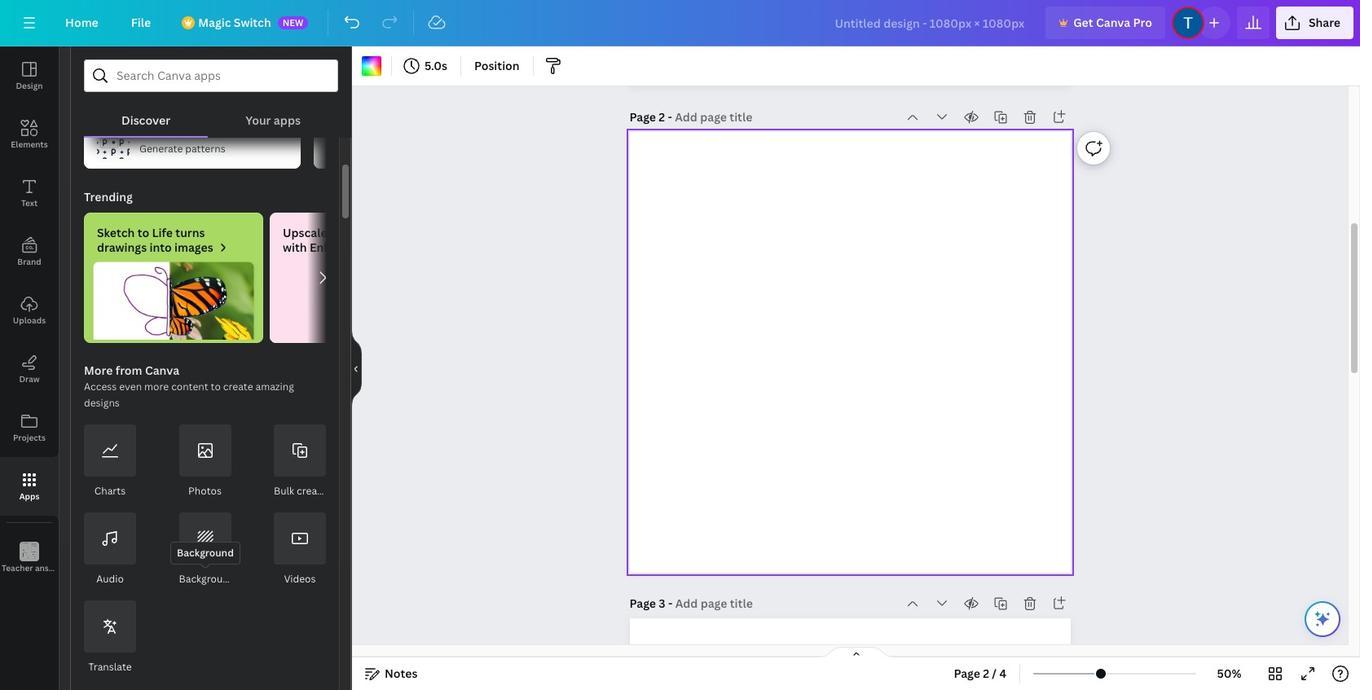 Task type: describe. For each thing, give the bounding box(es) containing it.
main menu bar
[[0, 0, 1361, 46]]

page inside button
[[954, 666, 981, 682]]

sketch
[[97, 225, 135, 241]]

canva inside button
[[1097, 15, 1131, 30]]

hide image
[[351, 329, 362, 408]]

bulk create
[[274, 484, 327, 498]]

share button
[[1277, 7, 1354, 39]]

- for page 3 -
[[668, 596, 673, 611]]

0 vertical spatial background
[[177, 546, 234, 560]]

uploads
[[13, 315, 46, 326]]

patternedai image
[[97, 126, 130, 159]]

discover
[[122, 113, 171, 128]]

notes
[[385, 666, 418, 682]]

enhancer
[[310, 240, 362, 255]]

images inside sketch to life turns drawings into images
[[174, 240, 213, 255]]

brand button
[[0, 223, 59, 281]]

Page title text field
[[676, 596, 755, 612]]

draw
[[19, 373, 40, 385]]

upscale
[[283, 225, 327, 241]]

answer
[[35, 563, 63, 574]]

life
[[152, 225, 173, 241]]

your
[[246, 113, 271, 128]]

translate
[[88, 660, 132, 674]]

photos
[[188, 484, 222, 498]]

page 3 -
[[630, 596, 676, 611]]

patternedai
[[139, 124, 206, 139]]

side panel tab list
[[0, 46, 83, 588]]

more from canva access even more content to create amazing designs
[[84, 363, 294, 410]]

uploads button
[[0, 281, 59, 340]]

Design title text field
[[822, 7, 1040, 39]]

bulk
[[274, 484, 294, 498]]

share
[[1309, 15, 1341, 30]]

home link
[[52, 7, 112, 39]]

even
[[119, 380, 142, 394]]

page for page 2
[[630, 109, 656, 125]]

your apps button
[[208, 92, 338, 136]]

50%
[[1218, 666, 1242, 682]]

get canva pro button
[[1046, 7, 1166, 39]]

images inside upscale images using ai with enhancer
[[330, 225, 369, 241]]

page for page 3
[[630, 596, 656, 611]]

50% button
[[1203, 661, 1256, 687]]

canva inside more from canva access even more content to create amazing designs
[[145, 363, 179, 378]]

magic
[[198, 15, 231, 30]]

access
[[84, 380, 117, 394]]

designs
[[84, 396, 120, 410]]

home
[[65, 15, 98, 30]]

design button
[[0, 46, 59, 105]]

Page title text field
[[675, 109, 754, 126]]

keys
[[65, 563, 83, 574]]

switch
[[234, 15, 271, 30]]

2 for /
[[983, 666, 990, 682]]

charts
[[94, 484, 126, 498]]

brand
[[17, 256, 41, 267]]

ai
[[404, 225, 415, 241]]

pro
[[1134, 15, 1153, 30]]

page 2 -
[[630, 109, 675, 125]]

into
[[150, 240, 172, 255]]

projects
[[13, 432, 46, 444]]

patternedai generate patterns
[[139, 124, 226, 156]]

background inside more from canva element
[[179, 572, 235, 586]]

show pages image
[[817, 647, 896, 660]]

2 for -
[[659, 109, 665, 125]]

get
[[1074, 15, 1094, 30]]

4
[[1000, 666, 1007, 682]]

your apps
[[246, 113, 301, 128]]

turns
[[176, 225, 205, 241]]

upscale images using ai with enhancer
[[283, 225, 415, 255]]



Task type: vqa. For each thing, say whether or not it's contained in the screenshot.
100% in the right of the page
no



Task type: locate. For each thing, give the bounding box(es) containing it.
images right into
[[174, 240, 213, 255]]

canva left pro
[[1097, 15, 1131, 30]]

0 vertical spatial page
[[630, 109, 656, 125]]

1 horizontal spatial images
[[330, 225, 369, 241]]

file button
[[118, 7, 164, 39]]

0 vertical spatial create
[[223, 380, 253, 394]]

0 vertical spatial to
[[138, 225, 149, 241]]

0 horizontal spatial to
[[138, 225, 149, 241]]

- for page 2 -
[[668, 109, 673, 125]]

create left the amazing
[[223, 380, 253, 394]]

to inside sketch to life turns drawings into images
[[138, 225, 149, 241]]

-
[[668, 109, 673, 125], [668, 596, 673, 611]]

canva
[[1097, 15, 1131, 30], [145, 363, 179, 378]]

- right '3'
[[668, 596, 673, 611]]

1 vertical spatial 2
[[983, 666, 990, 682]]

generate
[[139, 142, 183, 156]]

position button
[[468, 53, 526, 79]]

1 vertical spatial create
[[297, 484, 327, 498]]

new
[[283, 16, 303, 29]]

more
[[84, 363, 113, 378]]

0 vertical spatial canva
[[1097, 15, 1131, 30]]

projects button
[[0, 399, 59, 457]]

1 - from the top
[[668, 109, 673, 125]]

2
[[659, 109, 665, 125], [983, 666, 990, 682]]

videos
[[284, 572, 316, 586]]

teacher
[[2, 563, 33, 574]]

notes button
[[359, 661, 424, 687]]

images
[[330, 225, 369, 241], [174, 240, 213, 255]]

5.0s button
[[399, 53, 454, 79]]

0 horizontal spatial images
[[174, 240, 213, 255]]

page 2 / 4
[[954, 666, 1007, 682]]

with
[[283, 240, 307, 255]]

magic switch
[[198, 15, 271, 30]]

to
[[138, 225, 149, 241], [211, 380, 221, 394]]

elements
[[11, 139, 48, 150]]

1 vertical spatial page
[[630, 596, 656, 611]]

from
[[116, 363, 142, 378]]

1 vertical spatial background
[[179, 572, 235, 586]]

;
[[28, 564, 30, 575]]

1 vertical spatial -
[[668, 596, 673, 611]]

create
[[223, 380, 253, 394], [297, 484, 327, 498]]

page
[[630, 109, 656, 125], [630, 596, 656, 611], [954, 666, 981, 682]]

patterns
[[185, 142, 226, 156]]

create inside more from canva element
[[297, 484, 327, 498]]

draw button
[[0, 340, 59, 399]]

teacher answer keys
[[2, 563, 83, 574]]

text
[[21, 197, 38, 209]]

apps
[[274, 113, 301, 128]]

more
[[144, 380, 169, 394]]

#ffffff image
[[362, 56, 382, 76]]

to left 'life'
[[138, 225, 149, 241]]

0 horizontal spatial canva
[[145, 363, 179, 378]]

2 left page title text box
[[659, 109, 665, 125]]

2 left "/"
[[983, 666, 990, 682]]

apps
[[19, 491, 39, 502]]

page left "/"
[[954, 666, 981, 682]]

create inside more from canva access even more content to create amazing designs
[[223, 380, 253, 394]]

background
[[177, 546, 234, 560], [179, 572, 235, 586]]

more from canva element
[[84, 425, 327, 676]]

apps button
[[0, 457, 59, 516]]

1 vertical spatial canva
[[145, 363, 179, 378]]

1 horizontal spatial to
[[211, 380, 221, 394]]

amazing
[[256, 380, 294, 394]]

1 vertical spatial to
[[211, 380, 221, 394]]

2 - from the top
[[668, 596, 673, 611]]

1 horizontal spatial canva
[[1097, 15, 1131, 30]]

file
[[131, 15, 151, 30]]

1 horizontal spatial create
[[297, 484, 327, 498]]

page 2 / 4 button
[[948, 661, 1013, 687]]

using
[[372, 225, 401, 241]]

a picture of a dog's face vertically divided into two parts. face's left side is blurry and right side is clear. image
[[270, 262, 449, 343]]

drawings
[[97, 240, 147, 255]]

to inside more from canva access even more content to create amazing designs
[[211, 380, 221, 394]]

3
[[659, 596, 666, 611]]

0 horizontal spatial create
[[223, 380, 253, 394]]

content
[[171, 380, 208, 394]]

2 vertical spatial page
[[954, 666, 981, 682]]

images left using
[[330, 225, 369, 241]]

0 horizontal spatial 2
[[659, 109, 665, 125]]

canva up more
[[145, 363, 179, 378]]

canva assistant image
[[1313, 610, 1333, 629]]

page left '3'
[[630, 596, 656, 611]]

design
[[16, 80, 43, 91]]

get canva pro
[[1074, 15, 1153, 30]]

Search Canva apps search field
[[117, 60, 306, 91]]

0 vertical spatial 2
[[659, 109, 665, 125]]

1 horizontal spatial 2
[[983, 666, 990, 682]]

text button
[[0, 164, 59, 223]]

5.0s
[[425, 58, 448, 73]]

sketch to life turns drawings into images
[[97, 225, 213, 255]]

- left page title text box
[[668, 109, 673, 125]]

trending
[[84, 189, 133, 205]]

page left page title text box
[[630, 109, 656, 125]]

outline of half a butterfly on the left, transformed into a vibrant image on the right. illustrates the app's sketch-to-image feature. image
[[84, 262, 263, 340]]

to right content
[[211, 380, 221, 394]]

create right bulk
[[297, 484, 327, 498]]

0 vertical spatial -
[[668, 109, 673, 125]]

discover button
[[84, 92, 208, 136]]

position
[[474, 58, 520, 73]]

2 inside button
[[983, 666, 990, 682]]

elements button
[[0, 105, 59, 164]]

audio
[[96, 572, 124, 586]]

/
[[993, 666, 997, 682]]



